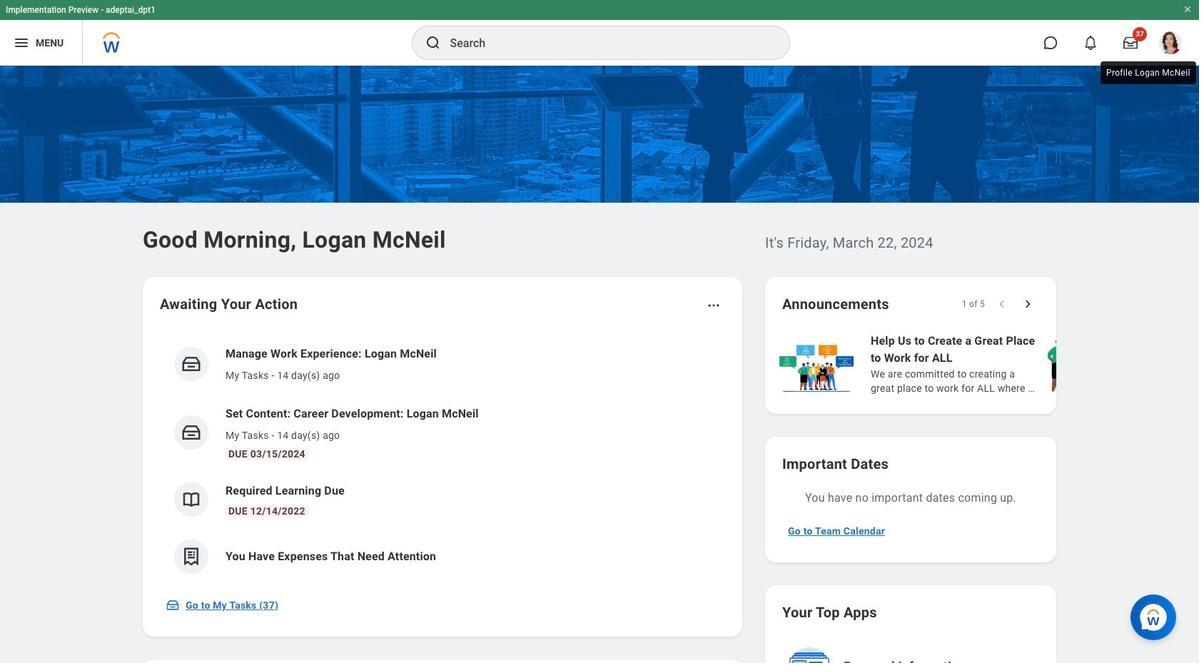 Task type: vqa. For each thing, say whether or not it's contained in the screenshot.
tooltip
yes



Task type: locate. For each thing, give the bounding box(es) containing it.
banner
[[0, 0, 1199, 66]]

main content
[[0, 66, 1199, 663]]

dashboard expenses image
[[181, 546, 202, 567]]

search image
[[424, 34, 441, 51]]

book open image
[[181, 489, 202, 510]]

0 horizontal spatial list
[[160, 334, 725, 585]]

list
[[777, 331, 1199, 397], [160, 334, 725, 585]]

0 vertical spatial inbox image
[[181, 353, 202, 375]]

status
[[962, 298, 985, 310]]

inbox image
[[181, 353, 202, 375], [181, 422, 202, 443], [166, 598, 180, 612]]

1 vertical spatial inbox image
[[181, 422, 202, 443]]

2 vertical spatial inbox image
[[166, 598, 180, 612]]

related actions image
[[707, 298, 721, 313]]

notifications large image
[[1084, 36, 1098, 50]]

Search Workday  search field
[[450, 27, 760, 59]]

tooltip
[[1098, 59, 1199, 87]]



Task type: describe. For each thing, give the bounding box(es) containing it.
close environment banner image
[[1183, 5, 1192, 14]]

1 horizontal spatial list
[[777, 331, 1199, 397]]

inbox large image
[[1123, 36, 1138, 50]]

profile logan mcneil image
[[1159, 31, 1182, 57]]

chevron left small image
[[995, 297, 1009, 311]]

justify image
[[13, 34, 30, 51]]

chevron right small image
[[1021, 297, 1035, 311]]



